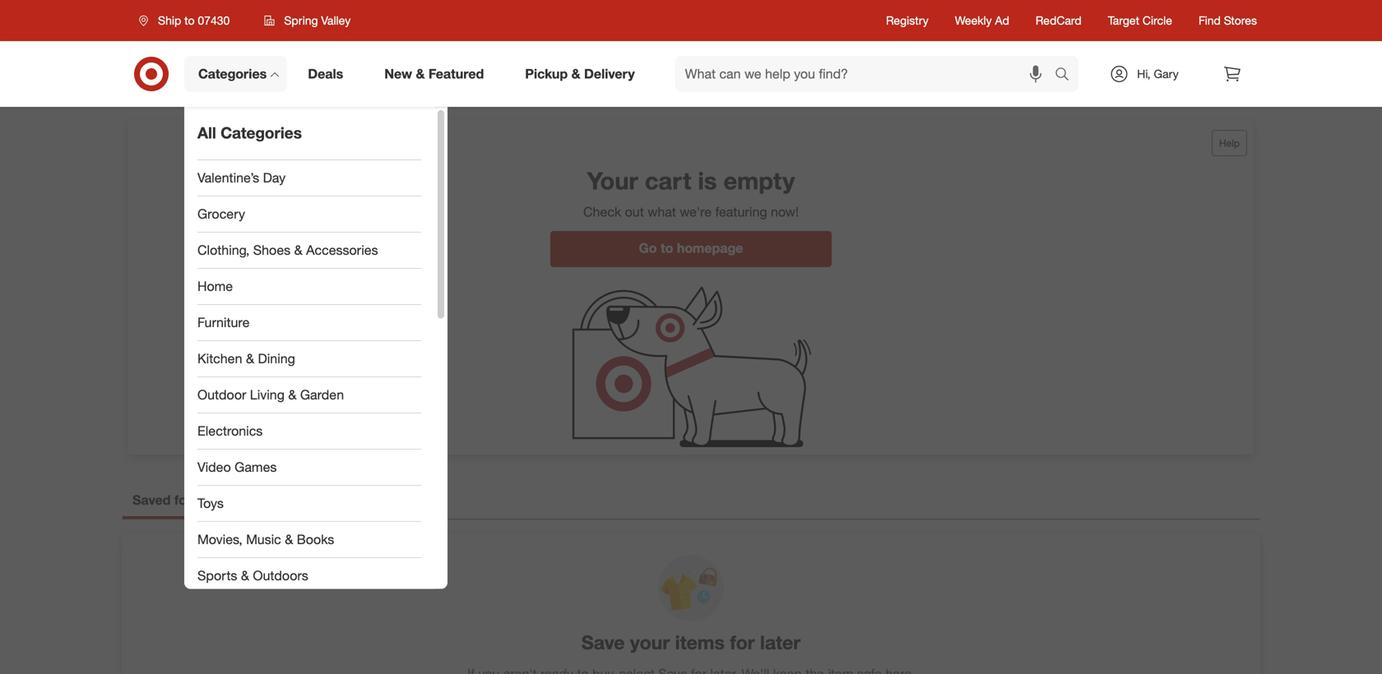 Task type: describe. For each thing, give the bounding box(es) containing it.
deals
[[308, 66, 343, 82]]

home link
[[184, 269, 434, 305]]

1 vertical spatial later
[[760, 632, 801, 655]]

new
[[384, 66, 412, 82]]

sports & outdoors
[[197, 568, 308, 584]]

& right pickup
[[572, 66, 581, 82]]

electronics
[[197, 423, 263, 439]]

your
[[630, 632, 670, 655]]

& right the 'new'
[[416, 66, 425, 82]]

search
[[1047, 68, 1087, 84]]

circle
[[1143, 13, 1172, 28]]

video games link
[[184, 450, 434, 486]]

hi,
[[1137, 67, 1151, 81]]

toys link
[[184, 486, 434, 522]]

garden
[[300, 387, 344, 403]]

kitchen & dining
[[197, 351, 295, 367]]

target circle
[[1108, 13, 1172, 28]]

accessories
[[306, 242, 378, 258]]

kitchen & dining link
[[184, 341, 434, 378]]

save your items for later
[[582, 632, 801, 655]]

1 horizontal spatial for
[[730, 632, 755, 655]]

all categories
[[197, 124, 302, 142]]

books
[[297, 532, 334, 548]]

out
[[625, 204, 644, 220]]

featuring
[[715, 204, 767, 220]]

go to homepage link
[[550, 231, 832, 268]]

go to homepage
[[639, 240, 743, 256]]

new & featured
[[384, 66, 484, 82]]

to for 07430
[[184, 13, 195, 28]]

furniture link
[[184, 305, 434, 341]]

find stores
[[1199, 13, 1257, 28]]

items
[[675, 632, 725, 655]]

grocery link
[[184, 197, 434, 233]]

& right the sports
[[241, 568, 249, 584]]

grocery
[[197, 206, 245, 222]]

hi, gary
[[1137, 67, 1179, 81]]

home
[[197, 279, 233, 295]]

1 vertical spatial categories
[[221, 124, 302, 142]]

save
[[582, 632, 625, 655]]

find
[[1199, 13, 1221, 28]]

spring valley button
[[254, 6, 361, 35]]

help button
[[1212, 130, 1247, 156]]

search button
[[1047, 56, 1087, 95]]

07430
[[198, 13, 230, 28]]

we're
[[680, 204, 712, 220]]

What can we help you find? suggestions appear below search field
[[675, 56, 1059, 92]]

stores
[[1224, 13, 1257, 28]]

valentine's
[[197, 170, 259, 186]]

day
[[263, 170, 286, 186]]

featured
[[429, 66, 484, 82]]

is
[[698, 166, 717, 195]]

movies,
[[197, 532, 242, 548]]

target circle link
[[1108, 12, 1172, 29]]

electronics link
[[184, 414, 434, 450]]

clothing, shoes & accessories
[[197, 242, 378, 258]]

& right the "living" on the left bottom of the page
[[288, 387, 297, 403]]

gary
[[1154, 67, 1179, 81]]

weekly ad
[[955, 13, 1010, 28]]

ship to 07430 button
[[128, 6, 247, 35]]

deals link
[[294, 56, 364, 92]]

toys
[[197, 496, 224, 512]]

outdoor living & garden link
[[184, 378, 434, 414]]



Task type: vqa. For each thing, say whether or not it's contained in the screenshot.
to to the left
yes



Task type: locate. For each thing, give the bounding box(es) containing it.
shoes
[[253, 242, 291, 258]]

& right the shoes
[[294, 242, 303, 258]]

movies, music & books
[[197, 532, 334, 548]]

0 horizontal spatial for
[[174, 493, 192, 509]]

target
[[1108, 13, 1140, 28]]

valentine's day
[[197, 170, 286, 186]]

& left dining
[[246, 351, 254, 367]]

to
[[184, 13, 195, 28], [661, 240, 673, 256]]

1 horizontal spatial later
[[760, 632, 801, 655]]

to right the ship
[[184, 13, 195, 28]]

furniture
[[197, 315, 250, 331]]

spring valley
[[284, 13, 351, 28]]

outdoors
[[253, 568, 308, 584]]

saved for later link
[[123, 485, 233, 519]]

ship to 07430
[[158, 13, 230, 28]]

go
[[639, 240, 657, 256]]

outdoor
[[197, 387, 246, 403]]

sports & outdoors link
[[184, 559, 434, 595]]

pickup & delivery
[[525, 66, 635, 82]]

later down video
[[195, 493, 224, 509]]

your
[[587, 166, 638, 195]]

pickup & delivery link
[[511, 56, 656, 92]]

& right music
[[285, 532, 293, 548]]

categories down 07430
[[198, 66, 267, 82]]

categories link
[[184, 56, 287, 92]]

0 vertical spatial categories
[[198, 66, 267, 82]]

registry
[[886, 13, 929, 28]]

games
[[235, 460, 277, 476]]

saved
[[132, 493, 171, 509]]

outdoor living & garden
[[197, 387, 344, 403]]

kitchen
[[197, 351, 242, 367]]

1 vertical spatial to
[[661, 240, 673, 256]]

living
[[250, 387, 285, 403]]

redcard
[[1036, 13, 1082, 28]]

to right the go
[[661, 240, 673, 256]]

saved for later
[[132, 493, 224, 509]]

for left toys
[[174, 493, 192, 509]]

valley
[[321, 13, 351, 28]]

to for homepage
[[661, 240, 673, 256]]

weekly ad link
[[955, 12, 1010, 29]]

video
[[197, 460, 231, 476]]

ad
[[995, 13, 1010, 28]]

all
[[197, 124, 216, 142]]

your cart is empty
[[587, 166, 795, 195]]

categories
[[198, 66, 267, 82], [221, 124, 302, 142]]

empty
[[724, 166, 795, 195]]

music
[[246, 532, 281, 548]]

weekly
[[955, 13, 992, 28]]

check out what we're featuring now!
[[583, 204, 799, 220]]

new & featured link
[[370, 56, 505, 92]]

ship
[[158, 13, 181, 28]]

for
[[174, 493, 192, 509], [730, 632, 755, 655]]

categories up day
[[221, 124, 302, 142]]

1 vertical spatial for
[[730, 632, 755, 655]]

for right items
[[730, 632, 755, 655]]

help
[[1219, 137, 1240, 149]]

dining
[[258, 351, 295, 367]]

0 vertical spatial to
[[184, 13, 195, 28]]

clothing,
[[197, 242, 250, 258]]

cart
[[645, 166, 691, 195]]

redcard link
[[1036, 12, 1082, 29]]

homepage
[[677, 240, 743, 256]]

&
[[416, 66, 425, 82], [572, 66, 581, 82], [294, 242, 303, 258], [246, 351, 254, 367], [288, 387, 297, 403], [285, 532, 293, 548], [241, 568, 249, 584]]

valentine's day link
[[184, 160, 434, 197]]

0 horizontal spatial later
[[195, 493, 224, 509]]

sports
[[197, 568, 237, 584]]

what
[[648, 204, 676, 220]]

later right items
[[760, 632, 801, 655]]

movies, music & books link
[[184, 522, 434, 559]]

empty cart bullseye image
[[567, 277, 815, 455]]

pickup
[[525, 66, 568, 82]]

to inside "dropdown button"
[[184, 13, 195, 28]]

now!
[[771, 204, 799, 220]]

1 horizontal spatial to
[[661, 240, 673, 256]]

0 vertical spatial later
[[195, 493, 224, 509]]

0 horizontal spatial to
[[184, 13, 195, 28]]

0 vertical spatial for
[[174, 493, 192, 509]]

clothing, shoes & accessories link
[[184, 233, 434, 269]]

spring
[[284, 13, 318, 28]]

check
[[583, 204, 621, 220]]

video games
[[197, 460, 277, 476]]

registry link
[[886, 12, 929, 29]]

delivery
[[584, 66, 635, 82]]

find stores link
[[1199, 12, 1257, 29]]

later
[[195, 493, 224, 509], [760, 632, 801, 655]]



